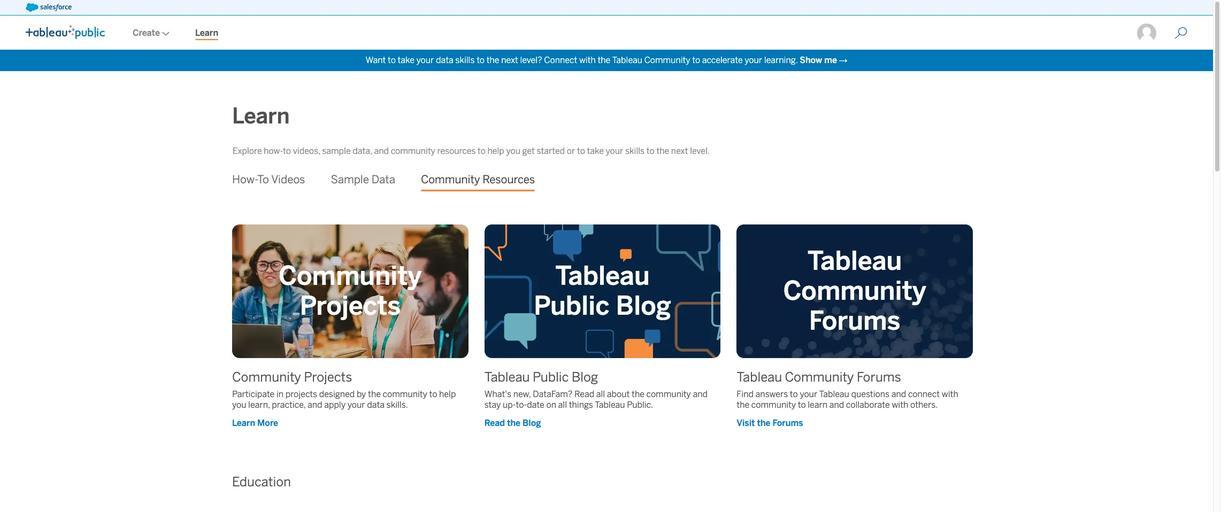 Task type: describe. For each thing, give the bounding box(es) containing it.
your right or
[[606, 146, 624, 156]]

education
[[232, 475, 291, 490]]

learn more
[[232, 418, 278, 429]]

community inside tableau community forums find answers to your tableau questions and connect with the community to learn and collaborate with others.
[[785, 370, 854, 385]]

more
[[257, 418, 278, 429]]

public for tableau public blog what's new, datafam? read all about the community and stay up-to-date on all things tableau public.
[[533, 370, 569, 385]]

0 vertical spatial next
[[502, 55, 519, 65]]

on
[[547, 400, 557, 410]]

the right connect
[[598, 55, 611, 65]]

help for projects
[[439, 390, 456, 400]]

the left level.
[[657, 146, 670, 156]]

data,
[[353, 146, 372, 156]]

answers
[[756, 390, 788, 400]]

by
[[357, 390, 366, 400]]

terry.turtle image
[[1137, 22, 1158, 44]]

you for projects
[[232, 400, 246, 410]]

community projects
[[279, 261, 422, 322]]

visit the forums
[[737, 418, 804, 429]]

your inside tableau community forums find answers to your tableau questions and connect with the community to learn and collaborate with others.
[[800, 390, 818, 400]]

tableau community forums
[[784, 246, 927, 337]]

the inside "read the blog" link
[[507, 418, 521, 429]]

how-to videos link
[[232, 165, 305, 195]]

videos
[[271, 173, 305, 186]]

create button
[[120, 17, 183, 50]]

the inside the visit the forums link
[[758, 418, 771, 429]]

1 tableau community forums link from the top
[[737, 225, 991, 359]]

things
[[569, 400, 593, 410]]

accelerate
[[703, 55, 743, 65]]

with for take
[[580, 55, 596, 65]]

→
[[839, 55, 848, 65]]

tableau inside tableau public blog
[[556, 261, 650, 292]]

your inside community projects participate in projects designed by the community to help you learn, practice, and apply your data skills.
[[348, 400, 365, 410]]

1 horizontal spatial data
[[436, 55, 454, 65]]

tableau public blog
[[534, 261, 672, 322]]

community inside community projects participate in projects designed by the community to help you learn, practice, and apply your data skills.
[[232, 370, 301, 385]]

collaborate
[[847, 400, 890, 410]]

your left 'learning.'
[[745, 55, 763, 65]]

2 tableau public blog link from the top
[[485, 370, 599, 385]]

0 vertical spatial learn
[[195, 28, 218, 38]]

to inside community projects participate in projects designed by the community to help you learn, practice, and apply your data skills.
[[429, 390, 437, 400]]

up-
[[503, 400, 516, 410]]

learn link
[[183, 17, 231, 50]]

and right "learn"
[[830, 400, 845, 410]]

learning.
[[765, 55, 798, 65]]

blog for read the blog
[[523, 418, 541, 429]]

learn,
[[248, 400, 270, 410]]

visit the forums link
[[737, 417, 974, 430]]

want
[[366, 55, 386, 65]]

to-
[[516, 400, 527, 410]]

connect
[[909, 390, 940, 400]]

1 horizontal spatial next
[[672, 146, 689, 156]]

data inside community projects participate in projects designed by the community to help you learn, practice, and apply your data skills.
[[367, 400, 385, 410]]

the left level? at the left of page
[[487, 55, 500, 65]]

read the blog
[[485, 418, 541, 429]]

date
[[527, 400, 545, 410]]

forums for visit the forums
[[773, 418, 804, 429]]

sample data link
[[331, 165, 396, 195]]

projects
[[286, 390, 317, 400]]

community up data
[[391, 146, 436, 156]]

learn more link
[[232, 417, 469, 430]]

1 vertical spatial learn
[[232, 103, 290, 129]]

about
[[607, 390, 630, 400]]

2 vertical spatial learn
[[232, 418, 255, 429]]

to
[[257, 173, 269, 186]]

data
[[372, 173, 396, 186]]

community resources link
[[421, 165, 535, 195]]

show me link
[[800, 55, 838, 65]]

want to take your data skills to the next level? connect with the tableau community to accelerate your learning. show me →
[[366, 55, 848, 65]]

and left connect
[[892, 390, 907, 400]]

1 horizontal spatial skills
[[626, 146, 645, 156]]

started
[[537, 146, 565, 156]]

what's
[[485, 390, 512, 400]]

tableau community forums find answers to your tableau questions and connect with the community to learn and collaborate with others.
[[737, 370, 959, 410]]

connect
[[544, 55, 578, 65]]

designed
[[319, 390, 355, 400]]

0 vertical spatial skills
[[456, 55, 475, 65]]

public.
[[627, 400, 654, 410]]

how-
[[264, 146, 283, 156]]

explore
[[233, 146, 262, 156]]

community resources
[[421, 173, 535, 186]]

0 vertical spatial take
[[398, 55, 415, 65]]

0 vertical spatial all
[[597, 390, 605, 400]]

and inside community projects participate in projects designed by the community to help you learn, practice, and apply your data skills.
[[308, 400, 322, 410]]

community projects participate in projects designed by the community to help you learn, practice, and apply your data skills.
[[232, 370, 456, 410]]

learn
[[808, 400, 828, 410]]

me
[[825, 55, 838, 65]]

sample
[[322, 146, 351, 156]]



Task type: locate. For each thing, give the bounding box(es) containing it.
0 horizontal spatial read
[[485, 418, 505, 429]]

read down 'stay'
[[485, 418, 505, 429]]

stay
[[485, 400, 501, 410]]

help for how-
[[488, 146, 505, 156]]

practice,
[[272, 400, 306, 410]]

all left about at the bottom of page
[[597, 390, 605, 400]]

projects inside community projects participate in projects designed by the community to help you learn, practice, and apply your data skills.
[[304, 370, 352, 385]]

skills.
[[387, 400, 408, 410]]

find
[[737, 390, 754, 400]]

you for how-
[[507, 146, 521, 156]]

public inside tableau public blog what's new, datafam? read all about the community and stay up-to-date on all things tableau public.
[[533, 370, 569, 385]]

with
[[580, 55, 596, 65], [942, 390, 959, 400], [892, 400, 909, 410]]

your
[[417, 55, 434, 65], [745, 55, 763, 65], [606, 146, 624, 156], [800, 390, 818, 400], [348, 400, 365, 410]]

the
[[487, 55, 500, 65], [598, 55, 611, 65], [657, 146, 670, 156], [368, 390, 381, 400], [632, 390, 645, 400], [737, 400, 750, 410], [507, 418, 521, 429], [758, 418, 771, 429]]

community down answers
[[752, 400, 796, 410]]

or
[[567, 146, 576, 156]]

1 vertical spatial forums
[[857, 370, 902, 385]]

datafam?
[[533, 390, 573, 400]]

read inside tableau public blog what's new, datafam? read all about the community and stay up-to-date on all things tableau public.
[[575, 390, 595, 400]]

0 vertical spatial read
[[575, 390, 595, 400]]

tableau public blog link
[[485, 225, 738, 359], [485, 370, 599, 385]]

community inside tableau community forums find answers to your tableau questions and connect with the community to learn and collaborate with others.
[[752, 400, 796, 410]]

0 horizontal spatial data
[[367, 400, 385, 410]]

help
[[488, 146, 505, 156], [439, 390, 456, 400]]

your down by
[[348, 400, 365, 410]]

forums for tableau community forums
[[810, 306, 901, 337]]

tableau community forums link
[[737, 225, 991, 359], [737, 370, 902, 385]]

0 vertical spatial public
[[534, 291, 610, 322]]

videos,
[[293, 146, 320, 156]]

help up resources
[[488, 146, 505, 156]]

1 horizontal spatial help
[[488, 146, 505, 156]]

the inside tableau community forums find answers to your tableau questions and connect with the community to learn and collaborate with others.
[[737, 400, 750, 410]]

0 horizontal spatial help
[[439, 390, 456, 400]]

read the blog link
[[485, 417, 721, 430]]

next left level.
[[672, 146, 689, 156]]

public for tableau public blog
[[534, 291, 610, 322]]

the down up-
[[507, 418, 521, 429]]

0 horizontal spatial next
[[502, 55, 519, 65]]

0 horizontal spatial blog
[[523, 418, 541, 429]]

0 vertical spatial community projects link
[[232, 225, 486, 359]]

sample data
[[331, 173, 396, 186]]

1 vertical spatial skills
[[626, 146, 645, 156]]

1 vertical spatial tableau public blog link
[[485, 370, 599, 385]]

learn
[[195, 28, 218, 38], [232, 103, 290, 129], [232, 418, 255, 429]]

tableau public blog what's new, datafam? read all about the community and stay up-to-date on all things tableau public.
[[485, 370, 708, 410]]

1 vertical spatial with
[[942, 390, 959, 400]]

2 vertical spatial with
[[892, 400, 909, 410]]

2 tableau community forums link from the top
[[737, 370, 902, 385]]

1 vertical spatial projects
[[304, 370, 352, 385]]

1 community projects link from the top
[[232, 225, 486, 359]]

take right or
[[587, 146, 604, 156]]

the right visit in the bottom of the page
[[758, 418, 771, 429]]

1 vertical spatial blog
[[572, 370, 599, 385]]

the down find
[[737, 400, 750, 410]]

0 horizontal spatial take
[[398, 55, 415, 65]]

forums
[[810, 306, 901, 337], [857, 370, 902, 385], [773, 418, 804, 429]]

all right the on
[[559, 400, 567, 410]]

0 horizontal spatial you
[[232, 400, 246, 410]]

your up "learn"
[[800, 390, 818, 400]]

1 horizontal spatial all
[[597, 390, 605, 400]]

community up public.
[[647, 390, 691, 400]]

1 vertical spatial community projects link
[[232, 370, 352, 385]]

help inside community projects participate in projects designed by the community to help you learn, practice, and apply your data skills.
[[439, 390, 456, 400]]

0 vertical spatial projects
[[300, 291, 401, 322]]

0 horizontal spatial all
[[559, 400, 567, 410]]

the inside community projects participate in projects designed by the community to help you learn, practice, and apply your data skills.
[[368, 390, 381, 400]]

0 vertical spatial help
[[488, 146, 505, 156]]

you
[[507, 146, 521, 156], [232, 400, 246, 410]]

participate in projects designed by the community to help you learn, practice, and apply your data skills. image
[[232, 225, 486, 359]]

help left the 'what's'
[[439, 390, 456, 400]]

community
[[391, 146, 436, 156], [383, 390, 428, 400], [647, 390, 691, 400], [752, 400, 796, 410]]

you inside community projects participate in projects designed by the community to help you learn, practice, and apply your data skills.
[[232, 400, 246, 410]]

projects for community projects
[[300, 291, 401, 322]]

level?
[[520, 55, 543, 65]]

0 vertical spatial tableau public blog link
[[485, 225, 738, 359]]

community inside community projects participate in projects designed by the community to help you learn, practice, and apply your data skills.
[[383, 390, 428, 400]]

the up public.
[[632, 390, 645, 400]]

blog inside tableau public blog what's new, datafam? read all about the community and stay up-to-date on all things tableau public.
[[572, 370, 599, 385]]

1 horizontal spatial you
[[507, 146, 521, 156]]

apply
[[324, 400, 346, 410]]

0 horizontal spatial skills
[[456, 55, 475, 65]]

1 vertical spatial next
[[672, 146, 689, 156]]

1 horizontal spatial read
[[575, 390, 595, 400]]

find answers to your tableau questions and connect with the community to learn and collaborate with others. image
[[737, 225, 991, 359]]

0 horizontal spatial with
[[580, 55, 596, 65]]

1 vertical spatial tableau community forums link
[[737, 370, 902, 385]]

community projects link
[[232, 225, 486, 359], [232, 370, 352, 385]]

projects inside the community projects
[[300, 291, 401, 322]]

tableau
[[613, 55, 643, 65], [808, 246, 903, 277], [556, 261, 650, 292], [485, 370, 530, 385], [737, 370, 783, 385], [820, 390, 850, 400], [595, 400, 625, 410]]

logo image
[[26, 25, 105, 39]]

2 vertical spatial blog
[[523, 418, 541, 429]]

salesforce logo image
[[26, 3, 72, 12]]

all
[[597, 390, 605, 400], [559, 400, 567, 410]]

blog for tableau public blog
[[616, 291, 672, 322]]

tableau inside tableau community forums
[[808, 246, 903, 277]]

new,
[[514, 390, 531, 400]]

in
[[277, 390, 284, 400]]

and inside tableau public blog what's new, datafam? read all about the community and stay up-to-date on all things tableau public.
[[693, 390, 708, 400]]

1 vertical spatial public
[[533, 370, 569, 385]]

1 vertical spatial read
[[485, 418, 505, 429]]

2 horizontal spatial blog
[[616, 291, 672, 322]]

2 community projects link from the top
[[232, 370, 352, 385]]

read inside "read the blog" link
[[485, 418, 505, 429]]

blog inside "read the blog" link
[[523, 418, 541, 429]]

show
[[800, 55, 823, 65]]

create
[[133, 28, 160, 38]]

resources
[[483, 173, 535, 186]]

1 vertical spatial all
[[559, 400, 567, 410]]

how-to videos
[[232, 173, 305, 186]]

forums inside tableau community forums
[[810, 306, 901, 337]]

blog inside tableau public blog
[[616, 291, 672, 322]]

community up skills.
[[383, 390, 428, 400]]

get
[[523, 146, 535, 156]]

the inside tableau public blog what's new, datafam? read all about the community and stay up-to-date on all things tableau public.
[[632, 390, 645, 400]]

0 vertical spatial blog
[[616, 291, 672, 322]]

1 horizontal spatial blog
[[572, 370, 599, 385]]

to
[[388, 55, 396, 65], [477, 55, 485, 65], [693, 55, 701, 65], [283, 146, 291, 156], [478, 146, 486, 156], [577, 146, 585, 156], [647, 146, 655, 156], [429, 390, 437, 400], [790, 390, 798, 400], [798, 400, 806, 410]]

sample
[[331, 173, 369, 186]]

visit
[[737, 418, 755, 429]]

blog
[[616, 291, 672, 322], [572, 370, 599, 385], [523, 418, 541, 429]]

public
[[534, 291, 610, 322], [533, 370, 569, 385]]

you down participate
[[232, 400, 246, 410]]

1 vertical spatial you
[[232, 400, 246, 410]]

and left find
[[693, 390, 708, 400]]

1 horizontal spatial with
[[892, 400, 909, 410]]

and right data,
[[374, 146, 389, 156]]

1 tableau public blog link from the top
[[485, 225, 738, 359]]

what's new, datafam? read all about the community and stay up-to-date on all things tableau public. image
[[485, 225, 738, 359]]

level.
[[691, 146, 710, 156]]

read up things
[[575, 390, 595, 400]]

questions
[[852, 390, 890, 400]]

0 vertical spatial with
[[580, 55, 596, 65]]

and down projects
[[308, 400, 322, 410]]

public inside tableau public blog
[[534, 291, 610, 322]]

take right want
[[398, 55, 415, 65]]

resources
[[438, 146, 476, 156]]

1 vertical spatial data
[[367, 400, 385, 410]]

take
[[398, 55, 415, 65], [587, 146, 604, 156]]

2 vertical spatial forums
[[773, 418, 804, 429]]

1 vertical spatial take
[[587, 146, 604, 156]]

0 vertical spatial you
[[507, 146, 521, 156]]

community inside tableau public blog what's new, datafam? read all about the community and stay up-to-date on all things tableau public.
[[647, 390, 691, 400]]

your right want
[[417, 55, 434, 65]]

and
[[374, 146, 389, 156], [693, 390, 708, 400], [892, 390, 907, 400], [308, 400, 322, 410], [830, 400, 845, 410]]

skills
[[456, 55, 475, 65], [626, 146, 645, 156]]

forums inside tableau community forums find answers to your tableau questions and connect with the community to learn and collaborate with others.
[[857, 370, 902, 385]]

2 horizontal spatial with
[[942, 390, 959, 400]]

projects
[[300, 291, 401, 322], [304, 370, 352, 385]]

how-
[[232, 173, 257, 186]]

you left get at the left of the page
[[507, 146, 521, 156]]

with for forums
[[942, 390, 959, 400]]

next left level? at the left of page
[[502, 55, 519, 65]]

0 vertical spatial data
[[436, 55, 454, 65]]

data
[[436, 55, 454, 65], [367, 400, 385, 410]]

forums for tableau community forums find answers to your tableau questions and connect with the community to learn and collaborate with others.
[[857, 370, 902, 385]]

1 horizontal spatial take
[[587, 146, 604, 156]]

participate
[[232, 390, 275, 400]]

explore how-to videos, sample data, and community resources to help you get started or to take your skills to the next level.
[[233, 146, 710, 156]]

0 vertical spatial forums
[[810, 306, 901, 337]]

0 vertical spatial tableau community forums link
[[737, 225, 991, 359]]

1 vertical spatial help
[[439, 390, 456, 400]]

the right by
[[368, 390, 381, 400]]

community
[[645, 55, 691, 65], [421, 173, 480, 186], [279, 261, 422, 292], [784, 276, 927, 307], [232, 370, 301, 385], [785, 370, 854, 385]]

go to search image
[[1162, 27, 1201, 40]]

blog for tableau public blog what's new, datafam? read all about the community and stay up-to-date on all things tableau public.
[[572, 370, 599, 385]]

projects for community projects participate in projects designed by the community to help you learn, practice, and apply your data skills.
[[304, 370, 352, 385]]

read
[[575, 390, 595, 400], [485, 418, 505, 429]]

others.
[[911, 400, 938, 410]]

next
[[502, 55, 519, 65], [672, 146, 689, 156]]



Task type: vqa. For each thing, say whether or not it's contained in the screenshot.
the Undo image
no



